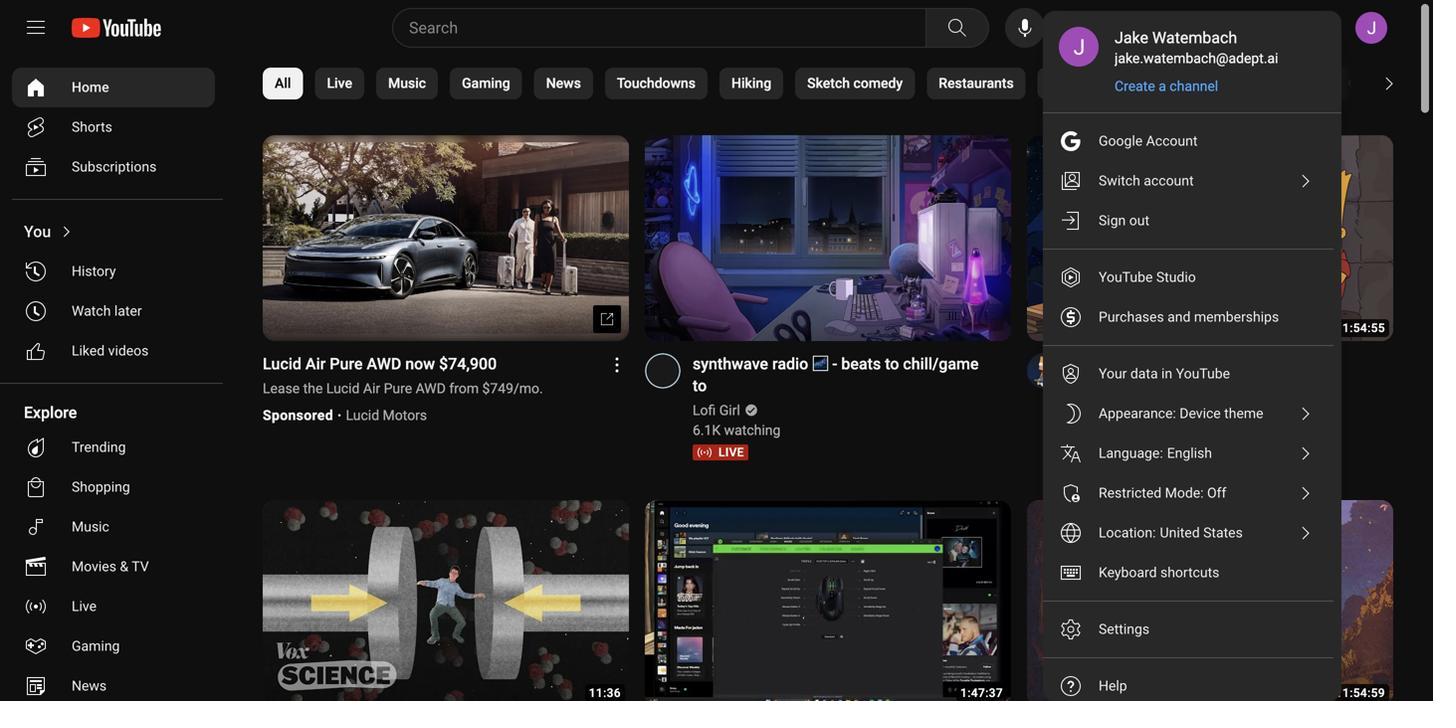 Task type: describe. For each thing, give the bounding box(es) containing it.
🌠
[[1178, 355, 1194, 374]]

comedy
[[1349, 75, 1400, 92]]

avatar image image
[[1356, 12, 1388, 44]]

switch account
[[1099, 173, 1194, 189]]

touchdowns
[[617, 75, 696, 92]]

gaming inside tab list
[[462, 75, 511, 92]]

beats inside chillout vibes 🌠 chill beats | lofi hip hop mix ~ lofi beats to chill / relax to mimi lofi chill 14k views
[[1180, 377, 1219, 396]]

lease
[[263, 381, 300, 397]]

1 hour, 47 minutes, 37 seconds element
[[961, 687, 1004, 701]]

chill
[[1241, 377, 1271, 396]]

keyboard
[[1099, 565, 1158, 582]]

synthwave radio 🌌 - beats to chill/game to by lofi girl 12,975,883 views element
[[693, 353, 988, 397]]

1 vertical spatial lucid
[[326, 381, 360, 397]]

radio
[[773, 355, 809, 374]]

live inside tab list
[[327, 75, 352, 92]]

shorts
[[72, 119, 112, 135]]

appearance: device theme option
[[1044, 394, 1334, 434]]

restricted
[[1099, 485, 1162, 502]]

beats inside synthwave radio 🌌 - beats to chill/game to
[[842, 355, 881, 374]]

jake watembach jake.watembach@adept.ai
[[1115, 28, 1279, 67]]

youtube studio
[[1099, 269, 1197, 286]]

purchases and memberships
[[1099, 309, 1280, 326]]

home
[[72, 79, 109, 96]]

theme
[[1225, 406, 1264, 422]]

sketch comedy
[[808, 75, 903, 92]]

watch
[[72, 303, 111, 320]]

the
[[303, 381, 323, 397]]

to down hip
[[1324, 377, 1338, 396]]

game shows
[[1138, 75, 1219, 92]]

restaurants
[[939, 75, 1014, 92]]

&
[[120, 559, 129, 576]]

chillout vibes 🌠 chill beats | lofi hip hop mix ~ lofi beats to chill / relax to link
[[1075, 353, 1370, 397]]

chillout vibes 🌠 chill beats | lofi hip hop mix ~ lofi beats to chill / relax to mimi lofi chill 14k views
[[1075, 355, 1341, 439]]

|
[[1278, 355, 1282, 374]]

Search text field
[[409, 15, 922, 41]]

a
[[1159, 78, 1167, 95]]

watch later
[[72, 303, 142, 320]]

11 minutes, 36 seconds element
[[589, 687, 621, 701]]

1 horizontal spatial lofi
[[1110, 403, 1133, 419]]

$74,900
[[439, 355, 497, 374]]

mimi lofi chill link
[[1075, 401, 1165, 421]]

2 horizontal spatial lofi
[[1286, 355, 1313, 374]]

lucid for lucid air pure awd now $74,900
[[263, 355, 302, 374]]

1 horizontal spatial awd
[[416, 381, 446, 397]]

channel
[[1170, 78, 1219, 95]]

location: united states
[[1099, 525, 1243, 542]]

sign
[[1099, 213, 1126, 229]]

news inside tab list
[[546, 75, 581, 92]]

location:
[[1099, 525, 1157, 542]]

switch
[[1099, 173, 1141, 189]]

game
[[1138, 75, 1175, 92]]

synthwave radio 🌌 - beats to chill/game to
[[693, 355, 979, 396]]

data
[[1131, 366, 1159, 382]]

synthwave radio 🌌 - beats to chill/game to link
[[693, 353, 988, 397]]

movies & tv
[[72, 559, 149, 576]]

tab list containing all
[[263, 56, 1434, 112]]

language:
[[1099, 446, 1164, 462]]

0 horizontal spatial pure
[[330, 355, 363, 374]]

tv
[[132, 559, 149, 576]]

keyboard shortcuts
[[1099, 565, 1220, 582]]

subscriptions
[[72, 159, 157, 175]]

chillout vibes 🌠 chill beats | lofi hip hop mix ~ lofi beats to chill / relax to by mimi lofi chill 14,421 views streamed 11 hours ago 11 hours, 54 minutes element
[[1075, 353, 1370, 397]]

mimi lofi chill image
[[1028, 353, 1063, 389]]

hip
[[1317, 355, 1341, 374]]

shows
[[1178, 75, 1219, 92]]

chillout
[[1075, 355, 1130, 374]]

to left chill at bottom
[[1223, 377, 1237, 396]]

all
[[275, 75, 291, 92]]

1 vertical spatial youtube
[[1177, 366, 1231, 382]]

help
[[1099, 679, 1128, 695]]

sketch
[[808, 75, 850, 92]]

lofi girl
[[693, 403, 741, 419]]

6.1k
[[693, 423, 721, 439]]

in
[[1162, 366, 1173, 382]]

videos
[[108, 343, 149, 359]]

watching
[[725, 423, 781, 439]]

comedy
[[854, 75, 903, 92]]

1 vertical spatial pure
[[384, 381, 412, 397]]

1:47:37
[[961, 687, 1004, 701]]

liked videos
[[72, 343, 149, 359]]

11:36
[[589, 687, 621, 701]]

create a channel link
[[1115, 77, 1220, 97]]

out
[[1130, 213, 1150, 229]]

movies
[[72, 559, 116, 576]]

off
[[1208, 485, 1227, 502]]

girl
[[720, 403, 741, 419]]

vibes
[[1134, 355, 1174, 374]]

from
[[449, 381, 479, 397]]

1 vertical spatial gaming
[[72, 639, 120, 655]]

to up the lofi girl on the bottom of page
[[693, 377, 707, 396]]

purchases
[[1099, 309, 1165, 326]]

trending
[[72, 440, 126, 456]]

0 horizontal spatial lofi
[[693, 403, 716, 419]]

lucid motors
[[346, 408, 427, 424]]

0 vertical spatial awd
[[367, 355, 402, 374]]

lofi girl link
[[693, 401, 742, 421]]

account
[[1144, 173, 1194, 189]]



Task type: locate. For each thing, give the bounding box(es) containing it.
0 vertical spatial lucid
[[263, 355, 302, 374]]

beats
[[842, 355, 881, 374], [1180, 377, 1219, 396]]

create a channel
[[1115, 78, 1219, 95]]

1 horizontal spatial gaming
[[462, 75, 511, 92]]

1 horizontal spatial live
[[327, 75, 352, 92]]

awd up lease the lucid air pure awd from $749/mo.
[[367, 355, 402, 374]]

1 vertical spatial awd
[[416, 381, 446, 397]]

1 horizontal spatial news
[[546, 75, 581, 92]]

air up "the"
[[306, 355, 326, 374]]

0 vertical spatial gaming
[[462, 75, 511, 92]]

sponsored
[[263, 408, 334, 424]]

subscriptions link
[[12, 147, 215, 187], [12, 147, 215, 187]]

0 horizontal spatial music
[[72, 519, 109, 536]]

0 vertical spatial music
[[388, 75, 426, 92]]

tab inside tab list
[[1038, 68, 1114, 100]]

synthwave
[[693, 355, 769, 374]]

create
[[1115, 78, 1156, 95]]

air down lucid air pure awd now $74,900
[[363, 381, 381, 397]]

mix
[[1109, 377, 1135, 396]]

your data in youtube
[[1099, 366, 1231, 382]]

1 vertical spatial chill
[[1137, 403, 1163, 419]]

live
[[719, 446, 745, 460]]

tab
[[1038, 68, 1114, 100]]

google account
[[1099, 133, 1198, 149]]

home link
[[12, 68, 215, 108], [12, 68, 215, 108]]

later
[[114, 303, 142, 320]]

settings link
[[1044, 610, 1334, 650], [1044, 610, 1334, 650]]

movies & tv link
[[12, 548, 215, 587], [12, 548, 215, 587]]

lucid right "the"
[[326, 381, 360, 397]]

purchases and memberships link
[[1044, 298, 1334, 338], [1044, 298, 1334, 338]]

gaming link
[[12, 627, 215, 667], [12, 627, 215, 667]]

lofi up views
[[1110, 403, 1133, 419]]

1 vertical spatial news
[[72, 679, 107, 695]]

appearance:
[[1099, 406, 1177, 422]]

1 vertical spatial air
[[363, 381, 381, 397]]

beats
[[1233, 355, 1274, 374]]

11 hours, 54 minutes, 59 seconds element
[[1336, 687, 1386, 701]]

google
[[1099, 133, 1143, 149]]

lofi up 6.1k
[[693, 403, 716, 419]]

0 vertical spatial beats
[[842, 355, 881, 374]]

11:54:59 link
[[1028, 501, 1394, 702]]

0 horizontal spatial youtube
[[1099, 269, 1153, 286]]

your data in youtube link
[[1044, 354, 1334, 394], [1044, 354, 1334, 394]]

🌌
[[813, 355, 829, 374]]

live right all
[[327, 75, 352, 92]]

and
[[1168, 309, 1191, 326]]

live status
[[693, 445, 749, 461]]

chill
[[1198, 355, 1229, 374], [1137, 403, 1163, 419]]

0 horizontal spatial chill
[[1137, 403, 1163, 419]]

sign out link
[[1044, 201, 1334, 241], [1044, 201, 1334, 241]]

live down movies
[[72, 599, 97, 615]]

your
[[1099, 366, 1128, 382]]

0 vertical spatial chill
[[1198, 355, 1229, 374]]

/
[[1275, 377, 1281, 396]]

mimi
[[1075, 403, 1107, 419]]

awd
[[367, 355, 402, 374], [416, 381, 446, 397]]

0 vertical spatial pure
[[330, 355, 363, 374]]

shortcuts
[[1161, 565, 1220, 582]]

0 horizontal spatial news
[[72, 679, 107, 695]]

awd down now
[[416, 381, 446, 397]]

None search field
[[356, 8, 994, 48]]

memberships
[[1195, 309, 1280, 326]]

11:54:55
[[1336, 322, 1386, 336]]

watembach
[[1153, 28, 1238, 47]]

liked videos link
[[12, 332, 215, 371], [12, 332, 215, 371]]

tab list
[[263, 56, 1434, 112]]

relax
[[1285, 377, 1320, 396]]

lucid air pure awd now $74,900 link
[[263, 353, 521, 375]]

1 horizontal spatial air
[[363, 381, 381, 397]]

news link
[[12, 667, 215, 702], [12, 667, 215, 702]]

mode:
[[1166, 485, 1204, 502]]

11 hours, 54 minutes, 55 seconds element
[[1336, 322, 1386, 336]]

help link
[[1044, 667, 1334, 702], [1044, 667, 1334, 702]]

shorts link
[[12, 108, 215, 147], [12, 108, 215, 147]]

united
[[1161, 525, 1200, 542]]

to left chill/game
[[885, 355, 900, 374]]

you link
[[12, 212, 215, 252], [12, 212, 215, 252]]

chill right '🌠'
[[1198, 355, 1229, 374]]

1 horizontal spatial chill
[[1198, 355, 1229, 374]]

google account link
[[1044, 121, 1334, 161], [1044, 121, 1334, 161]]

6.1k watching
[[693, 423, 781, 439]]

1 vertical spatial music
[[72, 519, 109, 536]]

0 horizontal spatial awd
[[367, 355, 402, 374]]

1 horizontal spatial music
[[388, 75, 426, 92]]

lofi right |
[[1286, 355, 1313, 374]]

liked
[[72, 343, 105, 359]]

1 vertical spatial live
[[72, 599, 97, 615]]

account
[[1147, 133, 1198, 149]]

2 vertical spatial lucid
[[346, 408, 379, 424]]

beats down '🌠'
[[1180, 377, 1219, 396]]

english
[[1168, 446, 1213, 462]]

14k
[[1075, 423, 1100, 439]]

0 vertical spatial youtube
[[1099, 269, 1153, 286]]

you
[[24, 223, 51, 241]]

0 horizontal spatial live
[[72, 599, 97, 615]]

beats right "-" on the right
[[842, 355, 881, 374]]

lucid left motors
[[346, 408, 379, 424]]

language: english
[[1099, 446, 1213, 462]]

lofi girl image
[[645, 353, 681, 389]]

0 vertical spatial news
[[546, 75, 581, 92]]

music inside tab list
[[388, 75, 426, 92]]

0 vertical spatial live
[[327, 75, 352, 92]]

device
[[1180, 406, 1221, 422]]

restricted mode: off
[[1099, 485, 1227, 502]]

to
[[885, 355, 900, 374], [693, 377, 707, 396], [1223, 377, 1237, 396], [1324, 377, 1338, 396]]

0 horizontal spatial air
[[306, 355, 326, 374]]

pure down lucid air pure awd now $74,900 link
[[384, 381, 412, 397]]

-
[[833, 355, 838, 374]]

sign out
[[1099, 213, 1150, 229]]

motors
[[383, 408, 427, 424]]

chill down ~
[[1137, 403, 1163, 419]]

0 vertical spatial air
[[306, 355, 326, 374]]

0 horizontal spatial beats
[[842, 355, 881, 374]]

states
[[1204, 525, 1243, 542]]

studio
[[1157, 269, 1197, 286]]

restricted mode: off link
[[1044, 474, 1334, 514], [1044, 474, 1334, 514]]

appearance: device theme
[[1099, 406, 1264, 422]]

lease the lucid air pure awd from $749/mo.
[[263, 381, 543, 397]]

lofi
[[1153, 377, 1176, 396]]

1 vertical spatial beats
[[1180, 377, 1219, 396]]

1 horizontal spatial youtube
[[1177, 366, 1231, 382]]

11:54:59
[[1336, 687, 1386, 701]]

history
[[72, 263, 116, 280]]

jake
[[1115, 28, 1149, 47]]

now
[[406, 355, 435, 374]]

~
[[1139, 377, 1149, 396]]

jake.watembach@adept.ai
[[1115, 50, 1279, 67]]

explore
[[24, 404, 77, 423]]

pure
[[330, 355, 363, 374], [384, 381, 412, 397]]

settings
[[1099, 622, 1150, 638]]

music link
[[12, 508, 215, 548], [12, 508, 215, 548]]

lucid up the lease
[[263, 355, 302, 374]]

youtube up purchases
[[1099, 269, 1153, 286]]

lucid for lucid motors
[[346, 408, 379, 424]]

live
[[327, 75, 352, 92], [72, 599, 97, 615]]

1 horizontal spatial beats
[[1180, 377, 1219, 396]]

hiking
[[732, 75, 772, 92]]

youtube
[[1099, 269, 1153, 286], [1177, 366, 1231, 382]]

lofi
[[1286, 355, 1313, 374], [693, 403, 716, 419], [1110, 403, 1133, 419]]

pure up lease the lucid air pure awd from $749/mo.
[[330, 355, 363, 374]]

1 horizontal spatial pure
[[384, 381, 412, 397]]

youtube right the in
[[1177, 366, 1231, 382]]

watch later link
[[12, 292, 215, 332], [12, 292, 215, 332]]

0 horizontal spatial gaming
[[72, 639, 120, 655]]



Task type: vqa. For each thing, say whether or not it's contained in the screenshot.
"Mode:"
yes



